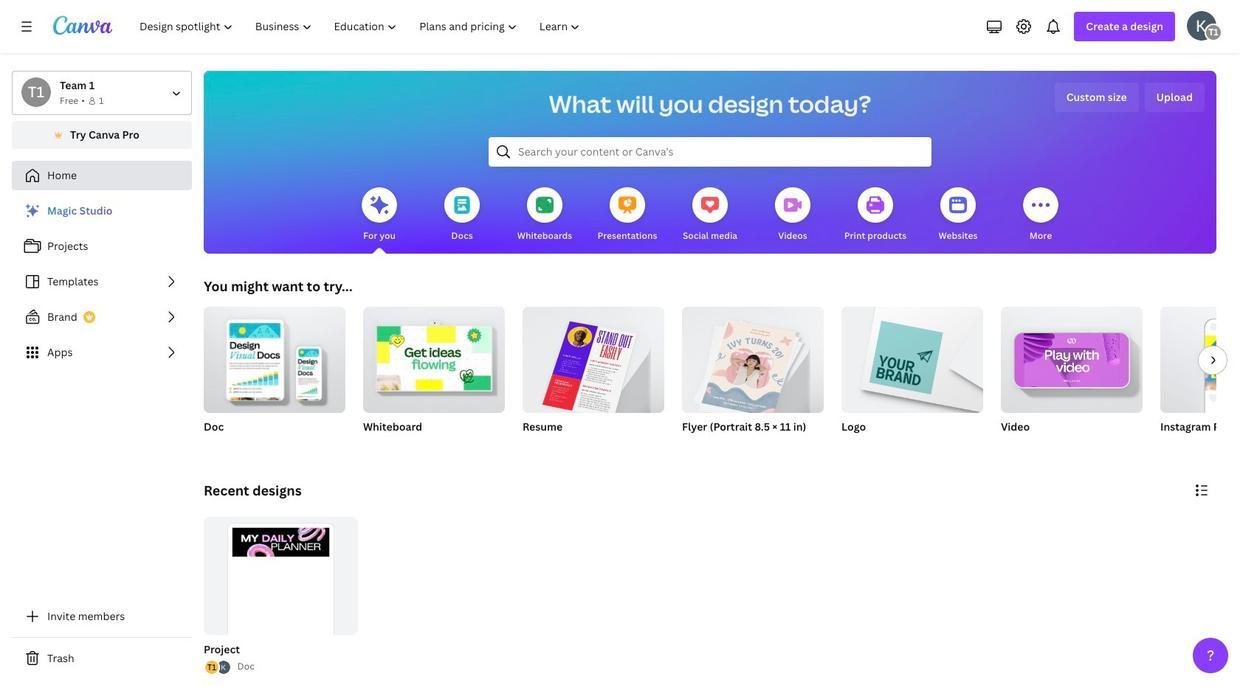 Task type: locate. For each thing, give the bounding box(es) containing it.
None search field
[[489, 137, 932, 167]]

group
[[204, 301, 346, 453], [204, 301, 346, 413], [363, 301, 505, 453], [363, 301, 505, 413], [523, 301, 664, 453], [523, 301, 664, 420], [1001, 301, 1143, 453], [1001, 301, 1143, 413], [682, 307, 824, 453], [842, 307, 983, 453], [1161, 307, 1240, 453], [1161, 307, 1240, 413], [201, 518, 358, 677], [204, 518, 358, 674]]

team 1 element inside switch to another team button
[[21, 78, 51, 107]]

0 horizontal spatial list
[[12, 196, 192, 368]]

team 1 element
[[1205, 24, 1223, 41], [21, 78, 51, 107]]

1 vertical spatial list
[[204, 660, 232, 677]]

1 vertical spatial team 1 element
[[21, 78, 51, 107]]

1 horizontal spatial list
[[204, 660, 232, 677]]

top level navigation element
[[130, 12, 593, 41]]

0 vertical spatial team 1 element
[[1205, 24, 1223, 41]]

list
[[12, 196, 192, 368], [204, 660, 232, 677]]

0 vertical spatial list
[[12, 196, 192, 368]]

0 horizontal spatial team 1 element
[[21, 78, 51, 107]]

team 1 image
[[1205, 24, 1223, 41]]

team 1 image
[[21, 78, 51, 107]]



Task type: describe. For each thing, give the bounding box(es) containing it.
Switch to another team button
[[12, 71, 192, 115]]

1 horizontal spatial team 1 element
[[1205, 24, 1223, 41]]

kendall parks image
[[1187, 11, 1217, 41]]

Search search field
[[518, 138, 902, 166]]



Task type: vqa. For each thing, say whether or not it's contained in the screenshot.
I'm a university/college student. Can I access Canva for Campus? dropdown button
no



